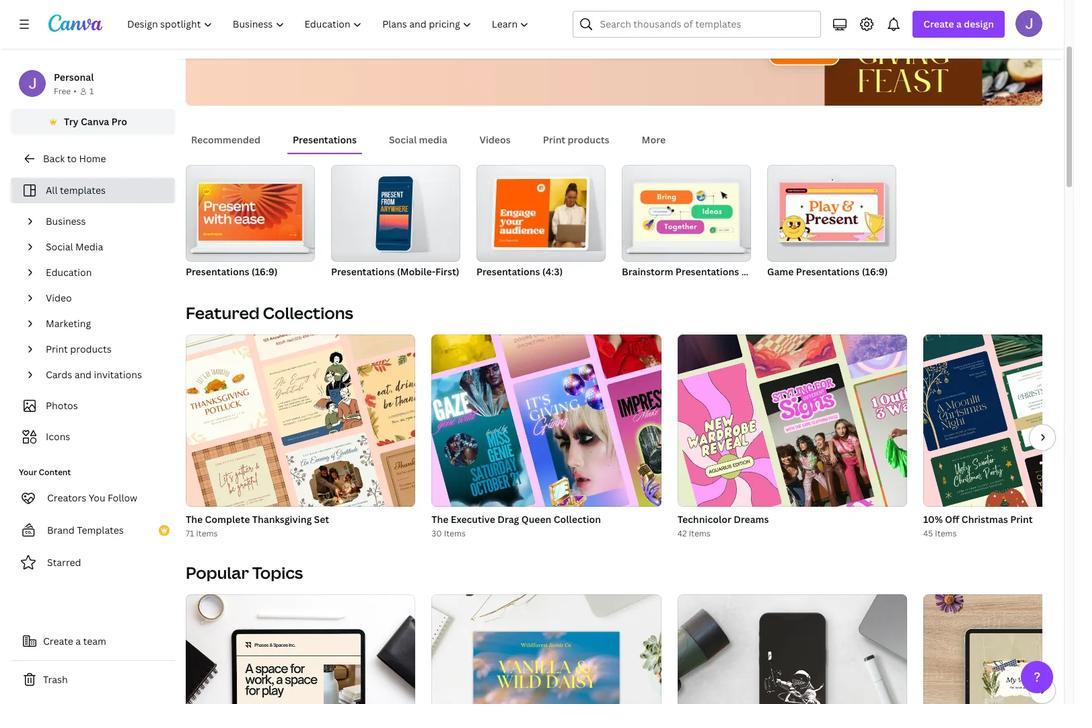 Task type: locate. For each thing, give the bounding box(es) containing it.
presentation (4:3) image inside presentations (4:3) link
[[494, 179, 587, 248]]

a inside button
[[76, 635, 81, 648]]

creators
[[47, 491, 86, 504]]

social inside button
[[389, 133, 417, 146]]

brainstorm
[[622, 265, 673, 278]]

the
[[186, 513, 203, 526], [432, 513, 449, 526]]

popular
[[186, 561, 249, 584]]

the executive drag queen collection link
[[432, 512, 661, 527]]

presentation (4:3) image
[[477, 165, 606, 262], [494, 179, 587, 248]]

0 horizontal spatial social
[[46, 240, 73, 253]]

presentation (16:9) image
[[186, 165, 315, 262], [199, 184, 302, 241]]

create inside button
[[43, 635, 73, 648]]

presentations inside button
[[293, 133, 357, 146]]

0 vertical spatial social
[[389, 133, 417, 146]]

the inside the complete thanksgiving set 71 items
[[186, 513, 203, 526]]

queen
[[521, 513, 552, 526]]

1 horizontal spatial and
[[265, 34, 283, 46]]

0 horizontal spatial print products
[[46, 343, 111, 355]]

1 vertical spatial products
[[70, 343, 111, 355]]

the for the complete thanksgiving set
[[186, 513, 203, 526]]

4 items from the left
[[935, 528, 957, 539]]

christmas
[[962, 513, 1008, 526]]

1 horizontal spatial print
[[543, 133, 566, 146]]

video
[[46, 291, 72, 304]]

photos
[[46, 399, 78, 412]]

0 vertical spatial print
[[543, 133, 566, 146]]

create
[[924, 18, 954, 30], [43, 635, 73, 648]]

0 horizontal spatial products
[[70, 343, 111, 355]]

cards
[[46, 368, 72, 381]]

print for print products button
[[543, 133, 566, 146]]

presentation (mobile-first) image inside presentations (mobile-first) link
[[376, 182, 413, 244]]

2 the from the left
[[432, 513, 449, 526]]

None search field
[[573, 11, 821, 38]]

game presentations (16:9) link
[[767, 165, 897, 281]]

technicolor dreams 42 items
[[678, 513, 769, 539]]

2 items from the left
[[444, 528, 466, 539]]

1 vertical spatial and
[[74, 368, 92, 381]]

team
[[83, 635, 106, 648]]

cards and invitations link
[[40, 362, 167, 388]]

0 vertical spatial a
[[957, 18, 962, 30]]

media
[[419, 133, 447, 146]]

create a team button
[[11, 628, 175, 655]]

1 horizontal spatial a
[[957, 18, 962, 30]]

3 (16:9) from the left
[[862, 265, 888, 278]]

2 horizontal spatial print
[[1011, 513, 1033, 526]]

the up the 30
[[432, 513, 449, 526]]

0 vertical spatial products
[[568, 133, 610, 146]]

and left create
[[265, 34, 283, 46]]

to
[[67, 152, 77, 165]]

create a team
[[43, 635, 106, 648]]

1 horizontal spatial print products
[[543, 133, 610, 146]]

a inside dropdown button
[[957, 18, 962, 30]]

45
[[924, 528, 933, 539]]

10% off christmas print link
[[924, 512, 1074, 527]]

items right the 30
[[444, 528, 466, 539]]

print products button
[[538, 127, 615, 153]]

0 horizontal spatial print
[[46, 343, 68, 355]]

presentation (16:9) image inside presentations (16:9) 'link'
[[199, 184, 302, 241]]

0 horizontal spatial a
[[76, 635, 81, 648]]

create left design
[[924, 18, 954, 30]]

0 vertical spatial print products
[[543, 133, 610, 146]]

products inside button
[[568, 133, 610, 146]]

•
[[74, 85, 77, 97]]

items down the off
[[935, 528, 957, 539]]

recommended
[[191, 133, 261, 146]]

a left team
[[76, 635, 81, 648]]

(16:9)
[[252, 265, 278, 278], [742, 265, 768, 278], [862, 265, 888, 278]]

0 horizontal spatial and
[[74, 368, 92, 381]]

1 vertical spatial print
[[46, 343, 68, 355]]

presentation (mobile-first) image
[[331, 165, 460, 262], [376, 182, 413, 244]]

back to home link
[[11, 145, 175, 172]]

1 vertical spatial create
[[43, 635, 73, 648]]

1 vertical spatial a
[[76, 635, 81, 648]]

print right videos
[[543, 133, 566, 146]]

10% off christmas print 45 items
[[924, 513, 1033, 539]]

1 horizontal spatial products
[[568, 133, 610, 146]]

you
[[89, 491, 105, 504]]

0 horizontal spatial (16:9)
[[252, 265, 278, 278]]

print up cards
[[46, 343, 68, 355]]

the up 71 in the bottom of the page
[[186, 513, 203, 526]]

items down technicolor
[[689, 528, 711, 539]]

0 vertical spatial and
[[265, 34, 283, 46]]

create inside dropdown button
[[924, 18, 954, 30]]

try canva pro
[[64, 115, 127, 128]]

first)
[[436, 265, 459, 278]]

1 items from the left
[[196, 528, 218, 539]]

items inside technicolor dreams 42 items
[[689, 528, 711, 539]]

templates
[[77, 524, 124, 536]]

social down business
[[46, 240, 73, 253]]

presentations for presentations
[[293, 133, 357, 146]]

create for create a design
[[924, 18, 954, 30]]

free
[[54, 85, 71, 97]]

(mobile-
[[397, 265, 436, 278]]

3 items from the left
[[689, 528, 711, 539]]

education
[[46, 266, 92, 279]]

social
[[389, 133, 417, 146], [46, 240, 73, 253]]

try canva pro button
[[11, 109, 175, 135]]

social for social media
[[46, 240, 73, 253]]

brainstorm presentation (16:9) image
[[622, 165, 751, 262], [635, 184, 739, 241]]

1 vertical spatial print products
[[46, 343, 111, 355]]

print right christmas
[[1011, 513, 1033, 526]]

your
[[19, 466, 37, 478]]

print products
[[543, 133, 610, 146], [46, 343, 111, 355]]

items right 71 in the bottom of the page
[[196, 528, 218, 539]]

presentations inside 'link'
[[186, 265, 249, 278]]

and
[[265, 34, 283, 46], [74, 368, 92, 381]]

space image
[[678, 594, 907, 704]]

print
[[543, 133, 566, 146], [46, 343, 68, 355], [1011, 513, 1033, 526]]

1 horizontal spatial create
[[924, 18, 954, 30]]

recommended button
[[186, 127, 266, 153]]

print products for print products button
[[543, 133, 610, 146]]

print for print products link at the left of the page
[[46, 343, 68, 355]]

create left team
[[43, 635, 73, 648]]

items inside 10% off christmas print 45 items
[[935, 528, 957, 539]]

collection
[[554, 513, 601, 526]]

presentations (4:3)
[[477, 265, 563, 278]]

game presentation (16:9) image
[[767, 165, 897, 262], [780, 183, 884, 241]]

the complete thanksgiving set 71 items
[[186, 513, 329, 539]]

video link
[[40, 285, 167, 311]]

1 horizontal spatial social
[[389, 133, 417, 146]]

0 horizontal spatial the
[[186, 513, 203, 526]]

print inside print products link
[[46, 343, 68, 355]]

all
[[46, 184, 58, 197]]

presentations (16:9) link
[[186, 165, 315, 281]]

print products inside button
[[543, 133, 610, 146]]

items
[[196, 528, 218, 539], [444, 528, 466, 539], [689, 528, 711, 539], [935, 528, 957, 539]]

print products for print products link at the left of the page
[[46, 343, 111, 355]]

products up cards and invitations
[[70, 343, 111, 355]]

products
[[568, 133, 610, 146], [70, 343, 111, 355]]

game presentation (16:9) image inside the game presentations (16:9) "link"
[[780, 183, 884, 241]]

1 the from the left
[[186, 513, 203, 526]]

1 horizontal spatial (16:9)
[[742, 265, 768, 278]]

presentations for presentations (mobile-first)
[[331, 265, 395, 278]]

home
[[79, 152, 106, 165]]

a left design
[[957, 18, 962, 30]]

technicolor
[[678, 513, 732, 526]]

try
[[64, 115, 79, 128]]

1
[[89, 85, 94, 97]]

2 (16:9) from the left
[[742, 265, 768, 278]]

and for celebrate
[[265, 34, 283, 46]]

1 vertical spatial social
[[46, 240, 73, 253]]

game presentations (16:9)
[[767, 265, 888, 278]]

items inside the complete thanksgiving set 71 items
[[196, 528, 218, 539]]

featured collections
[[186, 302, 353, 324]]

trash
[[43, 673, 68, 686]]

print inside print products button
[[543, 133, 566, 146]]

products left the more
[[568, 133, 610, 146]]

all templates
[[46, 184, 106, 197]]

design your thanksgiving image
[[720, 0, 1043, 106]]

items inside the executive drag queen collection 30 items
[[444, 528, 466, 539]]

0 horizontal spatial create
[[43, 635, 73, 648]]

and right cards
[[74, 368, 92, 381]]

0 vertical spatial create
[[924, 18, 954, 30]]

technicolor dreams link
[[678, 512, 907, 527]]

1 horizontal spatial the
[[432, 513, 449, 526]]

creators you follow
[[47, 491, 137, 504]]

2 horizontal spatial (16:9)
[[862, 265, 888, 278]]

social left media
[[389, 133, 417, 146]]

marketing link
[[40, 311, 167, 337]]

products for print products link at the left of the page
[[70, 343, 111, 355]]

1 (16:9) from the left
[[252, 265, 278, 278]]

2 vertical spatial print
[[1011, 513, 1033, 526]]

the inside the executive drag queen collection 30 items
[[432, 513, 449, 526]]

executive
[[451, 513, 495, 526]]

create for create a team
[[43, 635, 73, 648]]

topics
[[252, 561, 303, 584]]

social media
[[46, 240, 103, 253]]

free •
[[54, 85, 77, 97]]



Task type: vqa. For each thing, say whether or not it's contained in the screenshot.
The Your Content
yes



Task type: describe. For each thing, give the bounding box(es) containing it.
pro
[[111, 115, 127, 128]]

vintage image
[[924, 594, 1074, 704]]

back
[[43, 152, 65, 165]]

social media link
[[40, 234, 167, 260]]

trash link
[[11, 666, 175, 693]]

(4:3)
[[542, 265, 563, 278]]

print products link
[[40, 337, 167, 362]]

presentations (16:9)
[[186, 265, 278, 278]]

invitations
[[94, 368, 142, 381]]

42
[[678, 528, 687, 539]]

off
[[945, 513, 960, 526]]

brand templates
[[47, 524, 124, 536]]

aesthetic image
[[432, 594, 661, 704]]

social for social media
[[389, 133, 417, 146]]

photos link
[[19, 393, 167, 419]]

game
[[767, 265, 794, 278]]

a for team
[[76, 635, 81, 648]]

(16:9) for game presentations (16:9)
[[862, 265, 888, 278]]

dreams
[[734, 513, 769, 526]]

follow
[[108, 491, 137, 504]]

brainstorm presentations (16:9) link
[[622, 165, 768, 281]]

(16:9) inside 'link'
[[252, 265, 278, 278]]

(16:9) for brainstorm presentations (16:9)
[[742, 265, 768, 278]]

presentations for presentations (4:3)
[[477, 265, 540, 278]]

starred
[[47, 556, 81, 569]]

10%
[[924, 513, 943, 526]]

cards and invitations
[[46, 368, 142, 381]]

business
[[46, 215, 86, 228]]

collections
[[263, 302, 353, 324]]

popular topics
[[186, 561, 303, 584]]

celebrate and create link
[[207, 27, 325, 54]]

brainstorm presentations (16:9)
[[622, 265, 768, 278]]

celebrate
[[218, 34, 263, 46]]

small business image
[[186, 594, 416, 704]]

marketing
[[46, 317, 91, 330]]

a for design
[[957, 18, 962, 30]]

social media button
[[384, 127, 453, 153]]

icons
[[46, 430, 70, 443]]

jacob simon image
[[1016, 10, 1043, 37]]

design
[[964, 18, 994, 30]]

creators you follow link
[[11, 485, 175, 512]]

create a design
[[924, 18, 994, 30]]

thanksgiving
[[252, 513, 312, 526]]

products for print products button
[[568, 133, 610, 146]]

71
[[186, 528, 194, 539]]

the complete thanksgiving set link
[[186, 512, 416, 527]]

Search search field
[[600, 11, 813, 37]]

the executive drag queen collection 30 items
[[432, 513, 601, 539]]

presentations (mobile-first)
[[331, 265, 459, 278]]

create a design button
[[913, 11, 1005, 38]]

starred link
[[11, 549, 175, 576]]

canva
[[81, 115, 109, 128]]

brand templates link
[[11, 517, 175, 544]]

and for cards
[[74, 368, 92, 381]]

business link
[[40, 209, 167, 234]]

featured
[[186, 302, 260, 324]]

icons link
[[19, 424, 167, 450]]

the for the executive drag queen collection
[[432, 513, 449, 526]]

print inside 10% off christmas print 45 items
[[1011, 513, 1033, 526]]

create
[[285, 34, 314, 46]]

templates
[[60, 184, 106, 197]]

media
[[75, 240, 103, 253]]

presentations button
[[287, 127, 362, 153]]

personal
[[54, 71, 94, 83]]

set
[[314, 513, 329, 526]]

celebrate and create
[[218, 34, 314, 46]]

videos button
[[474, 127, 516, 153]]

content
[[39, 466, 71, 478]]

videos
[[480, 133, 511, 146]]

brand
[[47, 524, 75, 536]]

presentations (mobile-first) link
[[331, 165, 460, 281]]

social media
[[389, 133, 447, 146]]

top level navigation element
[[118, 11, 541, 38]]

drag
[[498, 513, 519, 526]]

presentations for presentations (16:9)
[[186, 265, 249, 278]]

complete
[[205, 513, 250, 526]]

presentations (4:3) link
[[477, 165, 606, 281]]



